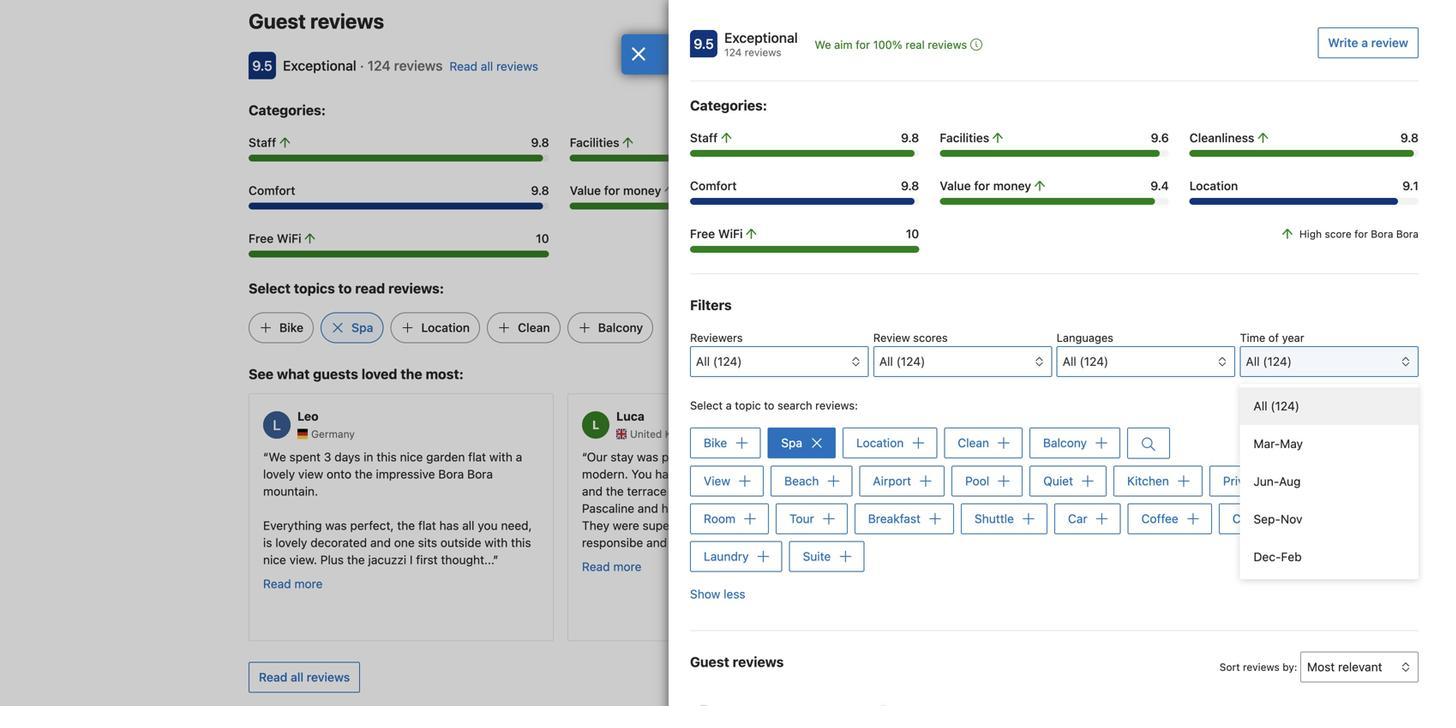 Task type: locate. For each thing, give the bounding box(es) containing it.
balcony
[[598, 321, 643, 335], [1043, 436, 1087, 450]]

reviews inside exceptional 124 reviews
[[745, 46, 782, 58]]

nice down perfect.
[[694, 467, 717, 481]]

spa up mountain
[[781, 436, 803, 450]]

rated exceptional element left · on the left top of the page
[[283, 57, 356, 74]]

germany image
[[297, 429, 308, 439]]

1 horizontal spatial review categories element
[[690, 95, 767, 116]]

0 horizontal spatial 9.6
[[852, 135, 870, 150]]

0 horizontal spatial 124
[[367, 57, 391, 74]]

very down the help
[[1018, 484, 1042, 499]]

1 horizontal spatial scored 9.5 element
[[690, 30, 718, 57]]

select left the topics
[[249, 280, 291, 297]]

scored 9.5 element
[[690, 30, 718, 57], [249, 52, 276, 79]]

all for reviewers
[[696, 355, 710, 369]]

1 horizontal spatial value
[[940, 179, 971, 193]]

free wifi 10 meter for leftmost facilities 9.6 meter
[[249, 251, 549, 258]]

read more
[[582, 560, 642, 574], [263, 577, 323, 591]]

you left need,
[[478, 519, 498, 533]]

4 all (124) button from the left
[[1240, 346, 1419, 377]]

wifi up the topics
[[277, 231, 301, 246]]

have down we
[[1084, 502, 1110, 516]]

value for money
[[940, 179, 1031, 193], [570, 183, 661, 198]]

our inside '" pascaline was amazing with her communication and willingness to help with anything. the accommodation was very good and we enjoyed using the hot tub. it was great to have free use of the bicycles too. thank you pascaline for making our first...'
[[901, 536, 919, 550]]

value for money 9.4 meter for leftmost facilities 9.6 meter
[[570, 203, 870, 210]]

0 vertical spatial select
[[249, 280, 291, 297]]

reviews
[[310, 9, 384, 33], [928, 38, 967, 51], [745, 46, 782, 58], [394, 57, 443, 74], [496, 59, 538, 73], [733, 654, 784, 670], [1243, 661, 1280, 673], [307, 670, 350, 685]]

the up view
[[709, 450, 730, 464]]

pool
[[965, 474, 990, 488]]

all down languages
[[1063, 355, 1077, 369]]

read more down responsibe
[[582, 560, 642, 574]]

all down review
[[879, 355, 893, 369]]

2 vertical spatial pascaline
[[1056, 519, 1108, 533]]

review
[[1371, 36, 1409, 50]]

bike left place
[[704, 436, 727, 450]]

of
[[1269, 331, 1279, 344], [1161, 502, 1172, 516]]

1 vertical spatial stay
[[774, 502, 797, 516]]

1 horizontal spatial we
[[815, 38, 831, 51]]

bike down the topics
[[279, 321, 304, 335]]

(124) down review scores
[[896, 355, 925, 369]]

read all reviews inside button
[[259, 670, 350, 685]]

0 horizontal spatial 9.5
[[252, 57, 272, 74]]

1 vertical spatial balcony
[[1043, 436, 1087, 450]]

to left 'read'
[[338, 280, 352, 297]]

value for value for money 9.4 meter related to right facilities 9.6 meter
[[940, 179, 971, 193]]

select topics to read reviews:
[[249, 280, 444, 297]]

2 vertical spatial nice
[[263, 553, 286, 567]]

this is a carousel with rotating slides. it displays featured reviews of the property. use next and previous buttons to navigate. region
[[235, 387, 1205, 649]]

time of year
[[1240, 331, 1305, 344]]

1 horizontal spatial exceptional
[[724, 30, 798, 46]]

0 horizontal spatial our
[[753, 502, 771, 516]]

1 horizontal spatial bike
[[704, 436, 727, 450]]

0 horizontal spatial guest reviews
[[249, 9, 384, 33]]

0 horizontal spatial amazing
[[682, 484, 729, 499]]

rated exceptional element for ·
[[283, 57, 356, 74]]

1 horizontal spatial select
[[690, 399, 723, 412]]

scored 9.5 element for exceptional · 124 reviews
[[249, 52, 276, 79]]

real
[[906, 38, 925, 51]]

(124) for time of year
[[1263, 355, 1292, 369]]

1 horizontal spatial free wifi
[[690, 227, 743, 241]]

has
[[439, 519, 459, 533]]

1 vertical spatial amazing
[[682, 484, 729, 499]]

1 vertical spatial guest reviews
[[690, 654, 784, 670]]

" up modern.
[[582, 450, 587, 464]]

wifi up filters
[[718, 227, 743, 241]]

1 horizontal spatial stay
[[774, 502, 797, 516]]

to
[[338, 280, 352, 297], [764, 399, 775, 412], [749, 467, 760, 481], [989, 467, 1000, 481], [1069, 502, 1080, 516]]

all (124) down review scores
[[879, 355, 925, 369]]

rated exceptional element for 124 reviews
[[724, 27, 798, 48]]

1 horizontal spatial amazing
[[987, 450, 1033, 464]]

1 horizontal spatial staff 9.8 meter
[[690, 150, 919, 157]]

tour
[[790, 512, 814, 526]]

dec-feb
[[1254, 550, 1302, 564]]

view down the spent
[[298, 467, 323, 481]]

0 horizontal spatial comfort 9.8 meter
[[249, 203, 549, 210]]

0 vertical spatial amazing
[[987, 450, 1033, 464]]

(124) for languages
[[1080, 355, 1109, 369]]

" for " our stay was perfect. the place is big,clean and modern. you have a nice view to the mountain and the terrace is amazing for breakfast. pascaline and her friend made our stay special. they were super flexible and always very responsibe and kind....
[[582, 450, 587, 464]]

cleanliness 9.8 meter for location 9.1 'meter' related to right facilities 9.6 meter
[[1190, 150, 1419, 157]]

0 horizontal spatial value for money 9.4 meter
[[570, 203, 870, 210]]

1 horizontal spatial have
[[1084, 502, 1110, 516]]

a up need,
[[516, 450, 522, 464]]

124 down the guest reviews 'element'
[[724, 46, 742, 58]]

money for leftmost facilities 9.6 meter
[[623, 183, 661, 198]]

was up you
[[637, 450, 659, 464]]

2 " from the left
[[582, 450, 587, 464]]

9.6 for right facilities 9.6 meter
[[1151, 131, 1169, 145]]

reviews: right 'search'
[[815, 399, 858, 412]]

a left topic
[[726, 399, 732, 412]]

of right use
[[1161, 502, 1172, 516]]

9.8
[[901, 131, 919, 145], [1401, 131, 1419, 145], [531, 135, 549, 150], [1173, 135, 1192, 150], [901, 179, 919, 193], [531, 183, 549, 198]]

2 horizontal spatial is
[[766, 450, 775, 464]]

10
[[906, 227, 919, 241], [536, 231, 549, 246]]

review categories element for leftmost facilities 9.6 meter's staff 9.8 meter
[[249, 100, 326, 120]]

(124) for reviewers
[[713, 355, 742, 369]]

impressive
[[376, 467, 435, 481]]

guest reviews element
[[249, 7, 1080, 35]]

" for flexible
[[706, 536, 711, 550]]

staff 9.8 meter for right facilities 9.6 meter
[[690, 150, 919, 157]]

0 horizontal spatial 9.4
[[852, 183, 870, 198]]

is inside " we spent 3 days in this nice garden flat with a lovely view onto the impressive bora bora mountain. everything was perfect, the flat has all you need, is lovely decorated and one sits outside with this nice view. plus the jacuzzi i first thought...
[[263, 536, 272, 550]]

9.5 for exceptional 124 reviews
[[694, 36, 714, 52]]

lovely up mountain.
[[263, 467, 295, 481]]

0 horizontal spatial 10
[[536, 231, 549, 246]]

for inside '" pascaline was amazing with her communication and willingness to help with anything. the accommodation was very good and we enjoyed using the hot tub. it was great to have free use of the bicycles too. thank you pascaline for making our first...'
[[1111, 519, 1127, 533]]

comfort 9.8 meter
[[690, 198, 919, 205], [249, 203, 549, 210]]

1 vertical spatial her
[[662, 502, 680, 516]]

0 horizontal spatial read more
[[263, 577, 323, 591]]

1 vertical spatial of
[[1161, 502, 1172, 516]]

we left the spent
[[269, 450, 286, 464]]

location 9.1 meter
[[1190, 198, 1419, 205], [891, 203, 1192, 210]]

(124) down time of year
[[1263, 355, 1292, 369]]

3 " from the left
[[901, 450, 906, 464]]

location 9.1 meter for leftmost facilities 9.6 meter
[[891, 203, 1192, 210]]

germany
[[311, 428, 355, 440]]

1 horizontal spatial comfort
[[690, 179, 737, 193]]

wifi for free wifi 10 meter corresponding to right facilities 9.6 meter
[[718, 227, 743, 241]]

1 all (124) button from the left
[[690, 346, 869, 377]]

all (124) button down year
[[1240, 346, 1419, 377]]

the inside '" pascaline was amazing with her communication and willingness to help with anything. the accommodation was very good and we enjoyed using the hot tub. it was great to have free use of the bicycles too. thank you pascaline for making our first...'
[[1111, 467, 1132, 481]]

all (124)
[[696, 355, 742, 369], [879, 355, 925, 369], [1063, 355, 1109, 369], [1246, 355, 1292, 369], [1254, 399, 1300, 413]]

bora
[[1371, 228, 1394, 240], [1396, 228, 1419, 240], [438, 467, 464, 481], [467, 467, 493, 481]]

willingness
[[925, 467, 985, 481]]

0 horizontal spatial wifi
[[277, 231, 301, 246]]

0 horizontal spatial free
[[249, 231, 274, 246]]

all (124) down languages
[[1063, 355, 1109, 369]]

read
[[355, 280, 385, 297]]

free for free wifi 10 meter associated with leftmost facilities 9.6 meter
[[249, 231, 274, 246]]

rated exceptional element
[[724, 27, 798, 48], [283, 57, 356, 74]]

1 horizontal spatial her
[[1063, 450, 1081, 464]]

1 horizontal spatial our
[[901, 536, 919, 550]]

stay down united kingdom icon
[[611, 450, 634, 464]]

flat right the garden in the bottom left of the page
[[468, 450, 486, 464]]

bike
[[279, 321, 304, 335], [704, 436, 727, 450]]

1 horizontal spatial 9.5
[[694, 36, 714, 52]]

lovely down everything
[[275, 536, 307, 550]]

use
[[1138, 502, 1158, 516]]

all (124) button for reviewers
[[690, 346, 869, 377]]

1 view from the left
[[298, 467, 323, 481]]

1 horizontal spatial 9.6
[[1151, 131, 1169, 145]]

the down the communication
[[1111, 467, 1132, 481]]

review categories element
[[690, 95, 767, 116], [249, 100, 326, 120]]

select
[[249, 280, 291, 297], [690, 399, 723, 412]]

"
[[263, 450, 269, 464], [582, 450, 587, 464], [901, 450, 906, 464]]

1 horizontal spatial rated exceptional element
[[724, 27, 798, 48]]

spa down 'read'
[[352, 321, 373, 335]]

0 vertical spatial her
[[1063, 450, 1081, 464]]

" up airport
[[901, 450, 906, 464]]

decorated
[[310, 536, 367, 550]]

1 vertical spatial read all reviews
[[259, 670, 350, 685]]

2 you from the left
[[1033, 519, 1053, 533]]

amazing up 'friend'
[[682, 484, 729, 499]]

1 vertical spatial nice
[[694, 467, 717, 481]]

staff for leftmost facilities 9.6 meter's staff 9.8 meter
[[249, 135, 276, 150]]

0 horizontal spatial all
[[291, 670, 304, 685]]

0 horizontal spatial 9.1
[[1176, 183, 1192, 198]]

free wifi
[[690, 227, 743, 241], [249, 231, 301, 246]]

score
[[1325, 228, 1352, 240]]

" inside " our stay was perfect. the place is big,clean and modern. you have a nice view to the mountain and the terrace is amazing for breakfast. pascaline and her friend made our stay special. they were super flexible and always very responsibe and kind....
[[582, 450, 587, 464]]

1 horizontal spatial view
[[721, 467, 746, 481]]

0 horizontal spatial free wifi 10 meter
[[249, 251, 549, 258]]

1 horizontal spatial categories:
[[690, 97, 767, 114]]

1 horizontal spatial 124
[[724, 46, 742, 58]]

very
[[1018, 484, 1042, 499], [784, 519, 808, 533]]

money
[[993, 179, 1031, 193], [623, 183, 661, 198]]

1 horizontal spatial free wifi 10 meter
[[690, 246, 919, 253]]

value for money 9.4 meter
[[940, 198, 1169, 205], [570, 203, 870, 210]]

0 vertical spatial this
[[377, 450, 397, 464]]

0 horizontal spatial review categories element
[[249, 100, 326, 120]]

1 vertical spatial rated exceptional element
[[283, 57, 356, 74]]

we inside " we spent 3 days in this nice garden flat with a lovely view onto the impressive bora bora mountain. everything was perfect, the flat has all you need, is lovely decorated and one sits outside with this nice view. plus the jacuzzi i first thought...
[[269, 450, 286, 464]]

"
[[706, 536, 711, 550], [953, 536, 958, 550], [493, 553, 498, 567]]

you down great
[[1033, 519, 1053, 533]]

a inside " our stay was perfect. the place is big,clean and modern. you have a nice view to the mountain and the terrace is amazing for breakfast. pascaline and her friend made our stay special. they were super flexible and always very responsibe and kind....
[[685, 467, 691, 481]]

spent
[[289, 450, 321, 464]]

value for money for right facilities 9.6 meter
[[940, 179, 1031, 193]]

you
[[478, 519, 498, 533], [1033, 519, 1053, 533]]

staff 9.8 meter
[[690, 150, 919, 157], [249, 155, 549, 162]]

cleanliness for right facilities 9.6 meter
[[1190, 131, 1255, 145]]

(124) for review scores
[[896, 355, 925, 369]]

a down perfect.
[[685, 467, 691, 481]]

we left aim in the right top of the page
[[815, 38, 831, 51]]

0 horizontal spatial pascaline
[[582, 502, 634, 516]]

free wifi 10 meter for right facilities 9.6 meter
[[690, 246, 919, 253]]

0 vertical spatial read more
[[582, 560, 642, 574]]

" left the spent
[[263, 450, 269, 464]]

free wifi up filters
[[690, 227, 743, 241]]

our left the first...
[[901, 536, 919, 550]]

1 vertical spatial read more
[[263, 577, 323, 591]]

(124) down reviewers on the top
[[713, 355, 742, 369]]

3
[[324, 450, 331, 464]]

2 vertical spatial all
[[291, 670, 304, 685]]

you inside " we spent 3 days in this nice garden flat with a lovely view onto the impressive bora bora mountain. everything was perfect, the flat has all you need, is lovely decorated and one sits outside with this nice view. plus the jacuzzi i first thought...
[[478, 519, 498, 533]]

and
[[832, 450, 853, 464], [901, 467, 922, 481], [582, 484, 603, 499], [1077, 484, 1097, 499], [638, 502, 658, 516], [720, 519, 741, 533], [370, 536, 391, 550], [646, 536, 667, 550]]

1 vertical spatial more
[[294, 577, 323, 591]]

free wifi up the topics
[[249, 231, 301, 246]]

special.
[[800, 502, 843, 516]]

0 horizontal spatial read all reviews
[[259, 670, 350, 685]]

perfect,
[[350, 519, 394, 533]]

2 all (124) button from the left
[[873, 346, 1052, 377]]

2 view from the left
[[721, 467, 746, 481]]

1 horizontal spatial all
[[462, 519, 475, 533]]

more down responsibe
[[613, 560, 642, 574]]

read more button down responsibe
[[582, 559, 642, 576]]

rated exceptional element left aim in the right top of the page
[[724, 27, 798, 48]]

0 vertical spatial balcony
[[598, 321, 643, 335]]

0 horizontal spatial more
[[294, 577, 323, 591]]

view
[[298, 467, 323, 481], [721, 467, 746, 481]]

free wifi 10 meter
[[690, 246, 919, 253], [249, 251, 549, 258]]

9.1
[[1403, 179, 1419, 193], [1176, 183, 1192, 198]]

amazing inside " our stay was perfect. the place is big,clean and modern. you have a nice view to the mountain and the terrace is amazing for breakfast. pascaline and her friend made our stay special. they were super flexible and always very responsibe and kind....
[[682, 484, 729, 499]]

nice left view.
[[263, 553, 286, 567]]

beach
[[785, 474, 819, 488]]

1 horizontal spatial read more button
[[582, 559, 642, 576]]

read inside button
[[259, 670, 288, 685]]

" inside '" pascaline was amazing with her communication and willingness to help with anything. the accommodation was very good and we enjoyed using the hot tub. it was great to have free use of the bicycles too. thank you pascaline for making our first...'
[[901, 450, 906, 464]]

cleanliness for leftmost facilities 9.6 meter
[[891, 135, 956, 150]]

0 horizontal spatial balcony
[[598, 321, 643, 335]]

0 vertical spatial read all reviews
[[450, 59, 538, 73]]

all inside " we spent 3 days in this nice garden flat with a lovely view onto the impressive bora bora mountain. everything was perfect, the flat has all you need, is lovely decorated and one sits outside with this nice view. plus the jacuzzi i first thought...
[[462, 519, 475, 533]]

a inside button
[[1362, 36, 1368, 50]]

all up mar-
[[1254, 399, 1268, 413]]

all inside button
[[291, 670, 304, 685]]

read more down view.
[[263, 577, 323, 591]]

location
[[1190, 179, 1238, 193], [891, 183, 940, 198], [421, 321, 470, 335], [857, 436, 904, 450]]

exceptional for ·
[[283, 57, 356, 74]]

nice up impressive
[[400, 450, 423, 464]]

all (124) button down scores
[[873, 346, 1052, 377]]

1 vertical spatial is
[[670, 484, 679, 499]]

1 horizontal spatial 9.4
[[1151, 179, 1169, 193]]

amazing up the help
[[987, 450, 1033, 464]]

1 vertical spatial select
[[690, 399, 723, 412]]

very down special.
[[784, 519, 808, 533]]

have down perfect.
[[655, 467, 681, 481]]

2 vertical spatial is
[[263, 536, 272, 550]]

nice inside " our stay was perfect. the place is big,clean and modern. you have a nice view to the mountain and the terrace is amazing for breakfast. pascaline and her friend made our stay special. they were super flexible and always very responsibe and kind....
[[694, 467, 717, 481]]

categories: for leftmost facilities 9.6 meter
[[249, 102, 326, 118]]

this down need,
[[511, 536, 531, 550]]

all (124) button down languages
[[1057, 346, 1236, 377]]

with up quiet
[[1037, 450, 1060, 464]]

see what guests loved the most:
[[249, 366, 464, 382]]

what
[[277, 366, 310, 382]]

exceptional left aim in the right top of the page
[[724, 30, 798, 46]]

1 " from the left
[[263, 450, 269, 464]]

and up mountain
[[832, 450, 853, 464]]

year
[[1282, 331, 1305, 344]]

kind....
[[670, 536, 706, 550]]

is right terrace
[[670, 484, 679, 499]]

0 horizontal spatial stay
[[611, 450, 634, 464]]

0 vertical spatial 9.5
[[694, 36, 714, 52]]

0 horizontal spatial exceptional
[[283, 57, 356, 74]]

flat
[[468, 450, 486, 464], [418, 519, 436, 533]]

1 you from the left
[[478, 519, 498, 533]]

0 horizontal spatial nice
[[263, 553, 286, 567]]

new zealand
[[949, 428, 1012, 440]]

was
[[637, 450, 659, 464], [962, 450, 984, 464], [993, 484, 1015, 499], [1012, 502, 1034, 516], [325, 519, 347, 533]]

1 horizontal spatial staff
[[690, 131, 718, 145]]

0 horizontal spatial of
[[1161, 502, 1172, 516]]

0 horizontal spatial reviews:
[[388, 280, 444, 297]]

" down flexible
[[706, 536, 711, 550]]

124
[[724, 46, 742, 58], [367, 57, 391, 74]]

need,
[[501, 519, 532, 533]]

her up anything.
[[1063, 450, 1081, 464]]

" inside " we spent 3 days in this nice garden flat with a lovely view onto the impressive bora bora mountain. everything was perfect, the flat has all you need, is lovely decorated and one sits outside with this nice view. plus the jacuzzi i first thought...
[[263, 450, 269, 464]]

categories:
[[690, 97, 767, 114], [249, 102, 326, 118]]

0 vertical spatial exceptional
[[724, 30, 798, 46]]

0 vertical spatial we
[[815, 38, 831, 51]]

more down view.
[[294, 577, 323, 591]]

2 horizontal spatial "
[[953, 536, 958, 550]]

for
[[856, 38, 870, 51], [974, 179, 990, 193], [604, 183, 620, 198], [1355, 228, 1368, 240], [732, 484, 747, 499], [1111, 519, 1127, 533]]

spa
[[352, 321, 373, 335], [781, 436, 803, 450]]

" down bicycles
[[953, 536, 958, 550]]

pascaline down new zealand icon
[[906, 450, 959, 464]]

all down reviewers on the top
[[696, 355, 710, 369]]

reviewers
[[690, 331, 743, 344]]

(124) down languages
[[1080, 355, 1109, 369]]

all for review scores
[[879, 355, 893, 369]]

view.
[[289, 553, 317, 567]]

filter reviews region
[[690, 295, 1419, 580]]

to down place
[[749, 467, 760, 481]]

her
[[1063, 450, 1081, 464], [662, 502, 680, 516]]

with
[[489, 450, 513, 464], [1037, 450, 1060, 464], [1030, 467, 1053, 481], [485, 536, 508, 550]]

1 horizontal spatial clean
[[958, 436, 989, 450]]

a right write
[[1362, 36, 1368, 50]]

1 horizontal spatial comfort 9.8 meter
[[690, 198, 919, 205]]

1 horizontal spatial balcony
[[1043, 436, 1087, 450]]

9.6
[[1151, 131, 1169, 145], [852, 135, 870, 150]]

all (124) for reviewers
[[696, 355, 742, 369]]

all (124) button for review scores
[[873, 346, 1052, 377]]

and up jacuzzi
[[370, 536, 391, 550]]

124 right · on the left top of the page
[[367, 57, 391, 74]]

the right 'loved'
[[401, 366, 422, 382]]

this right in
[[377, 450, 397, 464]]

reviews inside the guest reviews 'element'
[[310, 9, 384, 33]]

help
[[1003, 467, 1027, 481]]

hot
[[955, 502, 973, 516]]

" for " pascaline was amazing with her communication and willingness to help with anything. the accommodation was very good and we enjoyed using the hot tub. it was great to have free use of the bicycles too. thank you pascaline for making our first...
[[901, 450, 906, 464]]

new zealand image
[[935, 429, 946, 439]]

mountain
[[784, 467, 836, 481]]

guest inside 'element'
[[249, 9, 306, 33]]

1 vertical spatial clean
[[958, 436, 989, 450]]

select up kingdom on the bottom left of page
[[690, 399, 723, 412]]

scored 9.5 element for exceptional 124 reviews
[[690, 30, 718, 57]]

select for select topics to read reviews:
[[249, 280, 291, 297]]

our
[[587, 450, 607, 464]]

i
[[410, 553, 413, 567]]

0 vertical spatial is
[[766, 450, 775, 464]]

view inside " we spent 3 days in this nice garden flat with a lovely view onto the impressive bora bora mountain. everything was perfect, the flat has all you need, is lovely decorated and one sits outside with this nice view. plus the jacuzzi i first thought...
[[298, 467, 323, 481]]

1 vertical spatial all
[[462, 519, 475, 533]]

1 vertical spatial our
[[901, 536, 919, 550]]

1 horizontal spatial facilities 9.6 meter
[[940, 150, 1169, 157]]

0 horizontal spatial have
[[655, 467, 681, 481]]

facilities 9.6 meter
[[940, 150, 1169, 157], [570, 155, 870, 162]]

a
[[1362, 36, 1368, 50], [726, 399, 732, 412], [516, 450, 522, 464], [685, 467, 691, 481]]

1 vertical spatial spa
[[781, 436, 803, 450]]

1 horizontal spatial wifi
[[718, 227, 743, 241]]

with right the garden in the bottom left of the page
[[489, 450, 513, 464]]

guest reviews up · on the left top of the page
[[249, 9, 384, 33]]

all
[[481, 59, 493, 73], [462, 519, 475, 533], [291, 670, 304, 685]]

exceptional left · on the left top of the page
[[283, 57, 356, 74]]

124 inside exceptional 124 reviews
[[724, 46, 742, 58]]

all for languages
[[1063, 355, 1077, 369]]

9.4 for right facilities 9.6 meter
[[1151, 179, 1169, 193]]

cleanliness 9.8 meter
[[1190, 150, 1419, 157], [891, 155, 1192, 162]]

all (124) button for time of year
[[1240, 346, 1419, 377]]

0 horizontal spatial "
[[493, 553, 498, 567]]

read all reviews
[[450, 59, 538, 73], [259, 670, 350, 685]]

guest reviews inside 'element'
[[249, 9, 384, 33]]

this
[[377, 450, 397, 464], [511, 536, 531, 550]]

more
[[613, 560, 642, 574], [294, 577, 323, 591]]

they
[[582, 519, 610, 533]]

view down place
[[721, 467, 746, 481]]

facilities
[[940, 131, 990, 145], [570, 135, 619, 150]]

in
[[364, 450, 373, 464]]

pascaline up "they"
[[582, 502, 634, 516]]

terrace
[[627, 484, 667, 499]]

1 horizontal spatial cleanliness
[[1190, 131, 1255, 145]]

0 vertical spatial more
[[613, 560, 642, 574]]

reviews:
[[388, 280, 444, 297], [815, 399, 858, 412]]

her up super
[[662, 502, 680, 516]]

3 all (124) button from the left
[[1057, 346, 1236, 377]]

is down everything
[[263, 536, 272, 550]]

all down time
[[1246, 355, 1260, 369]]

first
[[416, 553, 438, 567]]

may
[[1280, 437, 1303, 451]]

reviews: right 'read'
[[388, 280, 444, 297]]

reviews inside read all reviews button
[[307, 670, 350, 685]]



Task type: vqa. For each thing, say whether or not it's contained in the screenshot.


Task type: describe. For each thing, give the bounding box(es) containing it.
0 vertical spatial bike
[[279, 321, 304, 335]]

location 9.1 meter for right facilities 9.6 meter
[[1190, 198, 1419, 205]]

0 vertical spatial all
[[481, 59, 493, 73]]

" pascaline was amazing with her communication and willingness to help with anything. the accommodation was very good and we enjoyed using the hot tub. it was great to have free use of the bicycles too. thank you pascaline for making our first...
[[901, 450, 1172, 550]]

cleanliness 9.8 meter for location 9.1 'meter' associated with leftmost facilities 9.6 meter
[[891, 155, 1192, 162]]

using
[[901, 502, 931, 516]]

9.1 for right facilities 9.6 meter
[[1403, 179, 1419, 193]]

zealand
[[973, 428, 1012, 440]]

1 vertical spatial reviews:
[[815, 399, 858, 412]]

1 horizontal spatial nice
[[400, 450, 423, 464]]

facilities for leftmost facilities 9.6 meter
[[570, 135, 619, 150]]

bicycles
[[922, 519, 967, 533]]

the down in
[[355, 467, 373, 481]]

see
[[249, 366, 274, 382]]

money for right facilities 9.6 meter
[[993, 179, 1031, 193]]

car
[[1068, 512, 1088, 526]]

plus
[[320, 553, 344, 567]]

9.6 for leftmost facilities 9.6 meter
[[852, 135, 870, 150]]

was down new zealand
[[962, 450, 984, 464]]

the inside " our stay was perfect. the place is big,clean and modern. you have a nice view to the mountain and the terrace is amazing for breakfast. pascaline and her friend made our stay special. they were super flexible and always very responsibe and kind....
[[709, 450, 730, 464]]

we aim for 100% real reviews button
[[815, 36, 983, 53]]

1 vertical spatial bike
[[704, 436, 727, 450]]

very inside '" pascaline was amazing with her communication and willingness to help with anything. the accommodation was very good and we enjoyed using the hot tub. it was great to have free use of the bicycles too. thank you pascaline for making our first...'
[[1018, 484, 1042, 499]]

value for value for money 9.4 meter for leftmost facilities 9.6 meter
[[570, 183, 601, 198]]

onto
[[327, 467, 352, 481]]

0 vertical spatial flat
[[468, 450, 486, 464]]

most:
[[426, 366, 464, 382]]

days
[[335, 450, 360, 464]]

of inside the filter reviews region
[[1269, 331, 1279, 344]]

thank
[[995, 519, 1029, 533]]

select for select a topic to search reviews:
[[690, 399, 723, 412]]

her inside '" pascaline was amazing with her communication and willingness to help with anything. the accommodation was very good and we enjoyed using the hot tub. it was great to have free use of the bicycles too. thank you pascaline for making our first...'
[[1063, 450, 1081, 464]]

very inside " our stay was perfect. the place is big,clean and modern. you have a nice view to the mountain and the terrace is amazing for breakfast. pascaline and her friend made our stay special. they were super flexible and always very responsibe and kind....
[[784, 519, 808, 533]]

l
[[592, 418, 599, 432]]

tub.
[[977, 502, 998, 516]]

view inside " our stay was perfect. the place is big,clean and modern. you have a nice view to the mountain and the terrace is amazing for breakfast. pascaline and her friend made our stay special. they were super flexible and always very responsibe and kind....
[[721, 467, 746, 481]]

review scores
[[873, 331, 948, 344]]

shuttle
[[975, 512, 1014, 526]]

communication
[[1084, 450, 1169, 464]]

staff 9.8 meter for leftmost facilities 9.6 meter
[[249, 155, 549, 162]]

with up good
[[1030, 467, 1053, 481]]

to right topic
[[764, 399, 775, 412]]

the down modern.
[[606, 484, 624, 499]]

read more for " our stay was perfect. the place is big,clean and modern. you have a nice view to the mountain and the terrace is amazing for breakfast. pascaline and her friend made our stay special. they were super flexible and always very responsibe and kind....
[[582, 560, 642, 574]]

outside
[[440, 536, 481, 550]]

friend
[[683, 502, 715, 516]]

good
[[1045, 484, 1073, 499]]

show less button
[[690, 579, 746, 610]]

topics
[[294, 280, 335, 297]]

exceptional · 124 reviews
[[283, 57, 443, 74]]

1 vertical spatial lovely
[[275, 536, 307, 550]]

review categories element for staff 9.8 meter corresponding to right facilities 9.6 meter
[[690, 95, 767, 116]]

all (124) up mar-may
[[1254, 399, 1300, 413]]

by:
[[1283, 661, 1297, 673]]

great
[[1037, 502, 1066, 516]]

sep-
[[1254, 512, 1281, 526]]

0 horizontal spatial this
[[377, 450, 397, 464]]

reviews inside "we aim for 100% real reviews" button
[[928, 38, 967, 51]]

more for the
[[294, 577, 323, 591]]

aug
[[1279, 475, 1301, 489]]

more for responsibe
[[613, 560, 642, 574]]

mar-
[[1254, 437, 1280, 451]]

enjoyed
[[1119, 484, 1163, 499]]

9.1 for leftmost facilities 9.6 meter
[[1176, 183, 1192, 198]]

first...
[[923, 536, 953, 550]]

exceptional 124 reviews
[[724, 30, 798, 58]]

our inside " our stay was perfect. the place is big,clean and modern. you have a nice view to the mountain and the terrace is amazing for breakfast. pascaline and her friend made our stay special. they were super flexible and always very responsibe and kind....
[[753, 502, 771, 516]]

dec-feb link
[[1240, 538, 1419, 576]]

the up the 'one' at the bottom of the page
[[397, 519, 415, 533]]

0 vertical spatial clean
[[518, 321, 550, 335]]

free for free wifi 10 meter corresponding to right facilities 9.6 meter
[[690, 227, 715, 241]]

show less
[[690, 587, 746, 601]]

0 horizontal spatial facilities 9.6 meter
[[570, 155, 870, 162]]

was right it
[[1012, 502, 1034, 516]]

categories: for right facilities 9.6 meter
[[690, 97, 767, 114]]

we aim for 100% real reviews
[[815, 38, 967, 51]]

free wifi for free wifi 10 meter associated with leftmost facilities 9.6 meter
[[249, 231, 301, 246]]

we inside button
[[815, 38, 831, 51]]

amazing inside '" pascaline was amazing with her communication and willingness to help with anything. the accommodation was very good and we enjoyed using the hot tub. it was great to have free use of the bicycles too. thank you pascaline for making our first...'
[[987, 450, 1033, 464]]

accommodation
[[901, 484, 990, 499]]

aim
[[834, 38, 853, 51]]

pascaline inside " our stay was perfect. the place is big,clean and modern. you have a nice view to the mountain and the terrace is amazing for breakfast. pascaline and her friend made our stay special. they were super flexible and always very responsibe and kind....
[[582, 502, 634, 516]]

less
[[724, 587, 746, 601]]

read more button for " our stay was perfect. the place is big,clean and modern. you have a nice view to the mountain and the terrace is amazing for breakfast. pascaline and her friend made our stay special. they were super flexible and always very responsibe and kind....
[[582, 559, 642, 576]]

have inside " our stay was perfect. the place is big,clean and modern. you have a nice view to the mountain and the terrace is amazing for breakfast. pascaline and her friend made our stay special. they were super flexible and always very responsibe and kind....
[[655, 467, 681, 481]]

suite
[[803, 549, 831, 564]]

value for money for leftmost facilities 9.6 meter
[[570, 183, 661, 198]]

and down super
[[646, 536, 667, 550]]

have inside '" pascaline was amazing with her communication and willingness to help with anything. the accommodation was very good and we enjoyed using the hot tub. it was great to have free use of the bicycles too. thank you pascaline for making our first...'
[[1084, 502, 1110, 516]]

and down modern.
[[582, 484, 603, 499]]

high
[[1300, 228, 1322, 240]]

languages
[[1057, 331, 1114, 344]]

all (124) for languages
[[1063, 355, 1109, 369]]

kingdom
[[665, 428, 708, 440]]

responsibe
[[582, 536, 643, 550]]

with down need,
[[485, 536, 508, 550]]

exceptional for 124 reviews
[[724, 30, 798, 46]]

jun-aug link
[[1240, 463, 1419, 501]]

comfort 9.8 meter for staff 9.8 meter corresponding to right facilities 9.6 meter
[[690, 198, 919, 205]]

wifi for free wifi 10 meter associated with leftmost facilities 9.6 meter
[[277, 231, 301, 246]]

9.4 for leftmost facilities 9.6 meter
[[852, 183, 870, 198]]

you inside '" pascaline was amazing with her communication and willingness to help with anything. the accommodation was very good and we enjoyed using the hot tub. it was great to have free use of the bicycles too. thank you pascaline for making our first...'
[[1033, 519, 1053, 533]]

0 vertical spatial stay
[[611, 450, 634, 464]]

0 vertical spatial reviews:
[[388, 280, 444, 297]]

and inside " we spent 3 days in this nice garden flat with a lovely view onto the impressive bora bora mountain. everything was perfect, the flat has all you need, is lovely decorated and one sits outside with this nice view. plus the jacuzzi i first thought...
[[370, 536, 391, 550]]

was inside " our stay was perfect. the place is big,clean and modern. you have a nice view to the mountain and the terrace is amazing for breakfast. pascaline and her friend made our stay special. they were super flexible and always very responsibe and kind....
[[637, 450, 659, 464]]

mountain.
[[263, 484, 318, 499]]

sep-nov
[[1254, 512, 1303, 526]]

staff for staff 9.8 meter corresponding to right facilities 9.6 meter
[[690, 131, 718, 145]]

1 horizontal spatial spa
[[781, 436, 803, 450]]

free
[[1113, 502, 1135, 516]]

sits
[[418, 536, 437, 550]]

too.
[[971, 519, 992, 533]]

to inside " our stay was perfect. the place is big,clean and modern. you have a nice view to the mountain and the terrace is amazing for breakfast. pascaline and her friend made our stay special. they were super flexible and always very responsibe and kind....
[[749, 467, 760, 481]]

thought...
[[441, 553, 493, 567]]

was up it
[[993, 484, 1015, 499]]

and down terrace
[[638, 502, 658, 516]]

made
[[718, 502, 749, 516]]

united kingdom image
[[616, 429, 627, 439]]

read more for " we spent 3 days in this nice garden flat with a lovely view onto the impressive bora bora mountain. everything was perfect, the flat has all you need, is lovely decorated and one sits outside with this nice view. plus the jacuzzi i first thought...
[[263, 577, 323, 591]]

value for money 9.4 meter for right facilities 9.6 meter
[[940, 198, 1169, 205]]

show
[[690, 587, 720, 601]]

" for this
[[493, 553, 498, 567]]

all for time of year
[[1246, 355, 1260, 369]]

close image
[[631, 47, 646, 61]]

for inside button
[[856, 38, 870, 51]]

mar-may link
[[1240, 425, 1419, 463]]

leo
[[297, 409, 319, 424]]

you
[[631, 467, 652, 481]]

quiet
[[1044, 474, 1073, 488]]

(124) up may
[[1271, 399, 1300, 413]]

the up breakfast.
[[763, 467, 781, 481]]

1 horizontal spatial pascaline
[[906, 450, 959, 464]]

1 vertical spatial guest
[[690, 654, 729, 670]]

everything
[[263, 519, 322, 533]]

·
[[360, 57, 364, 74]]

to left the help
[[989, 467, 1000, 481]]

private
[[1223, 474, 1262, 488]]

all (124) for review scores
[[879, 355, 925, 369]]

read more button for " we spent 3 days in this nice garden flat with a lovely view onto the impressive bora bora mountain. everything was perfect, the flat has all you need, is lovely decorated and one sits outside with this nice view. plus the jacuzzi i first thought...
[[263, 576, 323, 593]]

the right plus
[[347, 553, 365, 567]]

" our stay was perfect. the place is big,clean and modern. you have a nice view to the mountain and the terrace is amazing for breakfast. pascaline and her friend made our stay special. they were super flexible and always very responsibe and kind....
[[582, 450, 853, 550]]

of inside '" pascaline was amazing with her communication and willingness to help with anything. the accommodation was very good and we enjoyed using the hot tub. it was great to have free use of the bicycles too. thank you pascaline for making our first...'
[[1161, 502, 1172, 516]]

jacuzzi
[[368, 553, 407, 567]]

free wifi for free wifi 10 meter corresponding to right facilities 9.6 meter
[[690, 227, 743, 241]]

perfect.
[[662, 450, 706, 464]]

sort
[[1220, 661, 1240, 673]]

comfort 9.8 meter for leftmost facilities 9.6 meter's staff 9.8 meter
[[249, 203, 549, 210]]

1 vertical spatial this
[[511, 536, 531, 550]]

facilities for right facilities 9.6 meter
[[940, 131, 990, 145]]

a inside " we spent 3 days in this nice garden flat with a lovely view onto the impressive bora bora mountain. everything was perfect, the flat has all you need, is lovely decorated and one sits outside with this nice view. plus the jacuzzi i first thought...
[[516, 450, 522, 464]]

airport
[[873, 474, 911, 488]]

100%
[[873, 38, 903, 51]]

the down using
[[901, 519, 919, 533]]

new
[[949, 428, 971, 440]]

room
[[704, 512, 736, 526]]

were
[[613, 519, 639, 533]]

sort reviews by:
[[1220, 661, 1297, 673]]

making
[[1130, 519, 1170, 533]]

10 for free wifi 10 meter corresponding to right facilities 9.6 meter
[[906, 227, 919, 241]]

and down made at the bottom of the page
[[720, 519, 741, 533]]

big,clean
[[779, 450, 829, 464]]

and up using
[[901, 467, 922, 481]]

all (124) button for languages
[[1057, 346, 1236, 377]]

it
[[1002, 502, 1009, 516]]

0 vertical spatial lovely
[[263, 467, 295, 481]]

feb
[[1281, 550, 1302, 564]]

" for " we spent 3 days in this nice garden flat with a lovely view onto the impressive bora bora mountain. everything was perfect, the flat has all you need, is lovely decorated and one sits outside with this nice view. plus the jacuzzi i first thought...
[[263, 450, 269, 464]]

high score for bora bora
[[1300, 228, 1419, 240]]

always
[[744, 519, 781, 533]]

0 horizontal spatial flat
[[418, 519, 436, 533]]

topic
[[735, 399, 761, 412]]

0 vertical spatial spa
[[352, 321, 373, 335]]

to down good
[[1069, 502, 1080, 516]]

mar-may
[[1254, 437, 1303, 451]]

super
[[643, 519, 674, 533]]

all (124) for time of year
[[1246, 355, 1292, 369]]

write
[[1328, 36, 1359, 50]]

modern.
[[582, 467, 628, 481]]

comfort for right facilities 9.6 meter
[[690, 179, 737, 193]]

luca
[[616, 409, 645, 424]]

for inside " our stay was perfect. the place is big,clean and modern. you have a nice view to the mountain and the terrace is amazing for breakfast. pascaline and her friend made our stay special. they were super flexible and always very responsibe and kind....
[[732, 484, 747, 499]]

her inside " our stay was perfect. the place is big,clean and modern. you have a nice view to the mountain and the terrace is amazing for breakfast. pascaline and her friend made our stay special. they were super flexible and always very responsibe and kind....
[[662, 502, 680, 516]]

and down anything.
[[1077, 484, 1097, 499]]

write a review button
[[1318, 27, 1419, 58]]

time
[[1240, 331, 1266, 344]]

9.5 for exceptional · 124 reviews
[[252, 57, 272, 74]]

comfort for leftmost facilities 9.6 meter
[[249, 183, 295, 198]]

united kingdom
[[630, 428, 708, 440]]

10 for free wifi 10 meter associated with leftmost facilities 9.6 meter
[[536, 231, 549, 246]]

was inside " we spent 3 days in this nice garden flat with a lovely view onto the impressive bora bora mountain. everything was perfect, the flat has all you need, is lovely decorated and one sits outside with this nice view. plus the jacuzzi i first thought...
[[325, 519, 347, 533]]

1 horizontal spatial read all reviews
[[450, 59, 538, 73]]

search
[[778, 399, 812, 412]]

the up bicycles
[[934, 502, 952, 516]]



